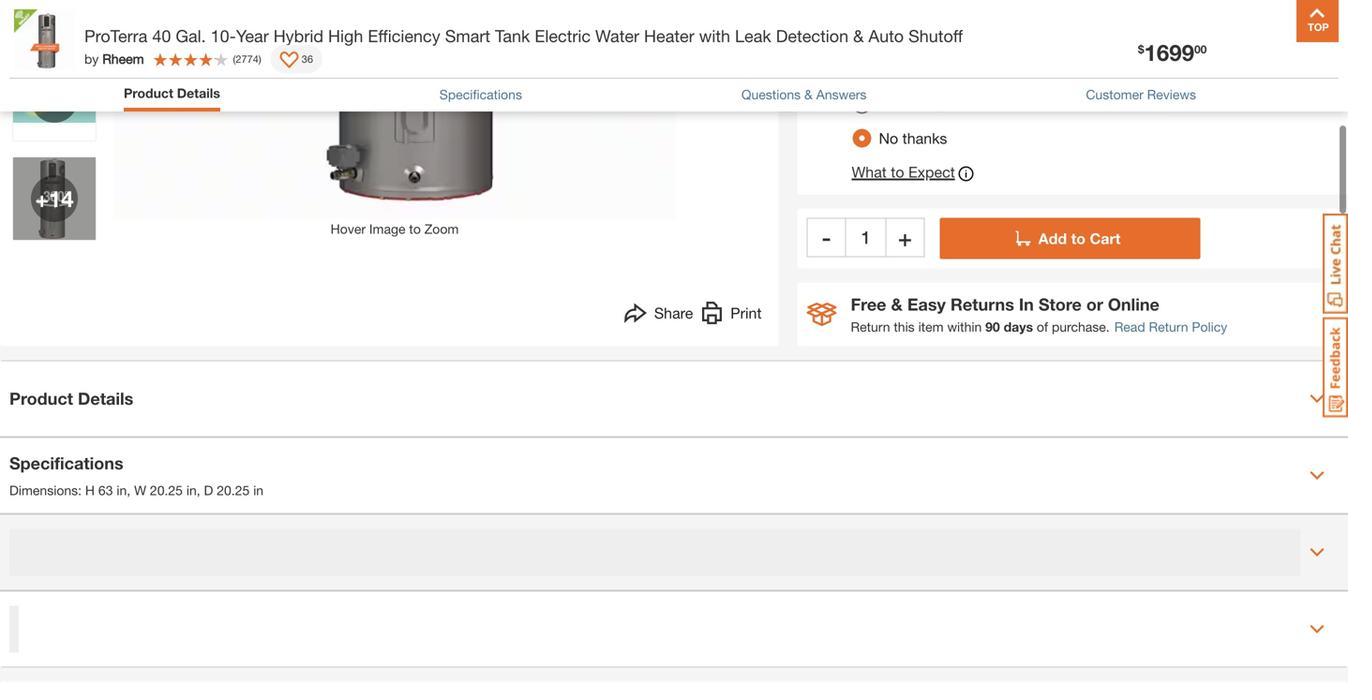 Task type: vqa. For each thing, say whether or not it's contained in the screenshot.
1st the ,
yes



Task type: describe. For each thing, give the bounding box(es) containing it.
for:
[[1181, 62, 1203, 80]]

free & easy returns in store or online return this item within 90 days of purchase. read return policy
[[851, 295, 1228, 335]]

feedback link image
[[1323, 317, 1348, 418]]

6249856066001 image
[[13, 0, 96, 41]]

-
[[822, 224, 831, 251]]

1 return from the left
[[851, 319, 890, 335]]

live chat image
[[1323, 214, 1348, 314]]

1 horizontal spatial &
[[853, 26, 864, 46]]

w
[[134, 483, 146, 499]]

36 button
[[271, 45, 323, 73]]

read return policy link
[[1115, 318, 1228, 337]]

cart
[[1090, 230, 1121, 248]]

product image image
[[14, 9, 75, 70]]

icon image
[[807, 303, 837, 326]]

add
[[1039, 230, 1067, 248]]

+ 14
[[35, 185, 74, 212]]

hover
[[331, 221, 366, 237]]

electric
[[535, 26, 591, 46]]

36
[[302, 53, 313, 65]]

efficiency
[[368, 26, 440, 46]]

hover image to zoom button
[[113, 0, 676, 239]]

depot
[[955, 62, 996, 80]]

protection
[[1000, 62, 1069, 80]]

1 horizontal spatial product
[[124, 85, 173, 101]]

days
[[1004, 319, 1033, 335]]

)
[[259, 53, 261, 65]]

image
[[369, 221, 406, 237]]

specifications dimensions: h 63 in , w 20.25 in , d 20.25 in
[[9, 454, 264, 499]]

2 caret image from the top
[[1310, 469, 1325, 484]]

+ for +
[[899, 224, 912, 251]]

print
[[731, 304, 762, 322]]

expect
[[909, 163, 955, 181]]

print button
[[701, 302, 762, 330]]

thanks
[[903, 130, 947, 147]]

returns
[[951, 295, 1014, 315]]

(
[[233, 53, 236, 65]]

questions & answers
[[742, 87, 867, 102]]

by inside protect this item select a home depot protection plan by allstate for:
[[1106, 62, 1123, 80]]

specifications for specifications
[[440, 87, 522, 102]]

by rheem
[[84, 51, 144, 67]]

1 in from the left
[[117, 483, 127, 499]]

plan
[[1073, 62, 1102, 80]]

2774
[[236, 53, 259, 65]]

shutoff
[[909, 26, 963, 46]]

detection
[[776, 26, 849, 46]]

proterra 40 gal. 10-year hybrid high efficiency smart tank electric water heater with leak detection & auto shutoff
[[84, 26, 963, 46]]

1 vertical spatial product
[[9, 389, 73, 409]]

$
[[1138, 43, 1145, 56]]

h
[[85, 483, 95, 499]]

year inside option group
[[892, 96, 921, 114]]

top button
[[1297, 0, 1339, 42]]

this
[[894, 319, 915, 335]]

0 horizontal spatial to
[[409, 221, 421, 237]]

with
[[699, 26, 731, 46]]

- button
[[807, 218, 846, 258]]

customer
[[1086, 87, 1144, 102]]

10-
[[211, 26, 236, 46]]

hybrid
[[274, 26, 324, 46]]

no thanks
[[879, 130, 947, 147]]

leak
[[735, 26, 771, 46]]

6320920709112 image
[[13, 58, 96, 141]]

within
[[947, 319, 982, 335]]

( 2774 )
[[233, 53, 261, 65]]

store
[[1039, 295, 1082, 315]]

& for questions
[[805, 87, 813, 102]]

$ 1699 00
[[1138, 39, 1207, 66]]

answers
[[817, 87, 867, 102]]

0 horizontal spatial details
[[78, 389, 133, 409]]

questions
[[742, 87, 801, 102]]

share
[[654, 304, 693, 322]]

what to expect
[[852, 163, 955, 181]]

2 in from the left
[[186, 483, 197, 499]]

item
[[977, 29, 1021, 54]]

0 vertical spatial details
[[177, 85, 220, 101]]

protect
[[852, 29, 924, 54]]

tank
[[495, 26, 530, 46]]

63
[[98, 483, 113, 499]]

5
[[879, 96, 887, 114]]

protect this item select a home depot protection plan by allstate for:
[[852, 29, 1203, 80]]

auto
[[869, 26, 904, 46]]



Task type: locate. For each thing, give the bounding box(es) containing it.
year up 2774
[[236, 26, 269, 46]]

1 vertical spatial year
[[892, 96, 921, 114]]

0 vertical spatial specifications
[[440, 87, 522, 102]]

& inside free & easy returns in store or online return this item within 90 days of purchase. read return policy
[[891, 295, 903, 315]]

00
[[1195, 43, 1207, 56]]

add to cart
[[1039, 230, 1121, 248]]

1 vertical spatial caret image
[[1310, 469, 1325, 484]]

of
[[1037, 319, 1048, 335]]

& left answers
[[805, 87, 813, 102]]

2 horizontal spatial to
[[1071, 230, 1086, 248]]

by
[[84, 51, 99, 67], [1106, 62, 1123, 80]]

specifications inside specifications dimensions: h 63 in , w 20.25 in , d 20.25 in
[[9, 454, 123, 474]]

return right read
[[1149, 319, 1189, 335]]

customer reviews button
[[1086, 85, 1197, 104], [1086, 85, 1197, 104]]

1 20.25 from the left
[[150, 483, 183, 499]]

1 horizontal spatial 20.25
[[217, 483, 250, 499]]

& for free
[[891, 295, 903, 315]]

rheem
[[102, 51, 144, 67]]

heater
[[644, 26, 695, 46]]

& up this
[[891, 295, 903, 315]]

1 horizontal spatial specifications
[[440, 87, 522, 102]]

1 caret image from the top
[[1310, 392, 1325, 407]]

a
[[898, 62, 906, 80]]

2 vertical spatial caret image
[[1310, 622, 1325, 637]]

1699
[[1145, 39, 1195, 66]]

caret image
[[1310, 392, 1325, 407], [1310, 469, 1325, 484], [1310, 622, 1325, 637]]

purchase.
[[1052, 319, 1110, 335]]

0 vertical spatial +
[[35, 185, 49, 212]]

1 horizontal spatial +
[[899, 224, 912, 251]]

specifications button
[[440, 85, 522, 104], [440, 85, 522, 104]]

hover image to zoom
[[331, 221, 459, 237]]

specifications for specifications dimensions: h 63 in , w 20.25 in , d 20.25 in
[[9, 454, 123, 474]]

1 horizontal spatial by
[[1106, 62, 1123, 80]]

1 horizontal spatial in
[[186, 483, 197, 499]]

0 vertical spatial year
[[236, 26, 269, 46]]

1 vertical spatial specifications
[[9, 454, 123, 474]]

/
[[925, 96, 930, 114]]

select
[[852, 62, 894, 80]]

1 vertical spatial +
[[899, 224, 912, 251]]

details up specifications dimensions: h 63 in , w 20.25 in , d 20.25 in at bottom
[[78, 389, 133, 409]]

display image
[[280, 52, 299, 70]]

specifications down smart in the top left of the page
[[440, 87, 522, 102]]

by left the rheem
[[84, 51, 99, 67]]

0 vertical spatial &
[[853, 26, 864, 46]]

return down free
[[851, 319, 890, 335]]

1 horizontal spatial details
[[177, 85, 220, 101]]

2 horizontal spatial &
[[891, 295, 903, 315]]

1 horizontal spatial ,
[[197, 483, 200, 499]]

item
[[919, 319, 944, 335]]

1 vertical spatial details
[[78, 389, 133, 409]]

312741469_s01 image
[[13, 158, 96, 240]]

3 caret image from the top
[[1310, 622, 1325, 637]]

in right the d
[[253, 483, 264, 499]]

read
[[1115, 319, 1146, 335]]

gal.
[[176, 26, 206, 46]]

2 vertical spatial &
[[891, 295, 903, 315]]

details down the gal.
[[177, 85, 220, 101]]

0 vertical spatial product details
[[124, 85, 220, 101]]

0 horizontal spatial product
[[9, 389, 73, 409]]

option group
[[845, 88, 995, 155]]

easy
[[908, 295, 946, 315]]

None field
[[846, 218, 886, 258]]

smart
[[445, 26, 490, 46]]

online
[[1108, 295, 1160, 315]]

1 , from the left
[[127, 483, 131, 499]]

by up customer
[[1106, 62, 1123, 80]]

+ button
[[886, 218, 925, 258]]

return
[[851, 319, 890, 335], [1149, 319, 1189, 335]]

1 vertical spatial &
[[805, 87, 813, 102]]

in right 63
[[117, 483, 127, 499]]

20.25
[[150, 483, 183, 499], [217, 483, 250, 499]]

caret image
[[1310, 545, 1325, 560]]

20.25 right the d
[[217, 483, 250, 499]]

to
[[891, 163, 904, 181], [409, 221, 421, 237], [1071, 230, 1086, 248]]

5 year / $75.00
[[879, 96, 980, 114]]

14
[[49, 185, 74, 212]]

to right the add at the right top of the page
[[1071, 230, 1086, 248]]

20.25 right w
[[150, 483, 183, 499]]

0 horizontal spatial year
[[236, 26, 269, 46]]

& left auto
[[853, 26, 864, 46]]

add to cart button
[[940, 218, 1201, 259]]

0 horizontal spatial &
[[805, 87, 813, 102]]

1 horizontal spatial return
[[1149, 319, 1189, 335]]

option group containing 5 year /
[[845, 88, 995, 155]]

0 horizontal spatial specifications
[[9, 454, 123, 474]]

specifications up dimensions:
[[9, 454, 123, 474]]

to for add
[[1071, 230, 1086, 248]]

product details button
[[124, 83, 220, 107], [124, 83, 220, 103], [0, 362, 1348, 437]]

product details
[[124, 85, 220, 101], [9, 389, 133, 409]]

customer reviews
[[1086, 87, 1197, 102]]

+
[[35, 185, 49, 212], [899, 224, 912, 251]]

zoom
[[425, 221, 459, 237]]

year left / on the right of page
[[892, 96, 921, 114]]

product up dimensions:
[[9, 389, 73, 409]]

2 horizontal spatial in
[[253, 483, 264, 499]]

specifications
[[440, 87, 522, 102], [9, 454, 123, 474]]

proterra
[[84, 26, 148, 46]]

what to expect button
[[852, 163, 974, 185]]

1 horizontal spatial year
[[892, 96, 921, 114]]

details
[[177, 85, 220, 101], [78, 389, 133, 409]]

questions & answers button
[[742, 85, 867, 104], [742, 85, 867, 104]]

&
[[853, 26, 864, 46], [805, 87, 813, 102], [891, 295, 903, 315]]

0 horizontal spatial +
[[35, 185, 49, 212]]

2 return from the left
[[1149, 319, 1189, 335]]

0 horizontal spatial return
[[851, 319, 890, 335]]

dimensions:
[[9, 483, 82, 499]]

this
[[930, 29, 971, 54]]

3 in from the left
[[253, 483, 264, 499]]

allstate
[[1127, 62, 1176, 80]]

0 horizontal spatial by
[[84, 51, 99, 67]]

1 horizontal spatial to
[[891, 163, 904, 181]]

in
[[1019, 295, 1034, 315]]

or
[[1087, 295, 1104, 315]]

what
[[852, 163, 887, 181]]

home
[[910, 62, 951, 80]]

40
[[152, 26, 171, 46]]

free
[[851, 295, 887, 315]]

product details down 40
[[124, 85, 220, 101]]

0 horizontal spatial 20.25
[[150, 483, 183, 499]]

$75.00
[[934, 96, 980, 114]]

0 horizontal spatial in
[[117, 483, 127, 499]]

2 , from the left
[[197, 483, 200, 499]]

1 vertical spatial product details
[[9, 389, 133, 409]]

water
[[595, 26, 640, 46]]

product down the rheem
[[124, 85, 173, 101]]

90
[[986, 319, 1000, 335]]

to right what
[[891, 163, 904, 181]]

high
[[328, 26, 363, 46]]

product details up h
[[9, 389, 133, 409]]

0 vertical spatial caret image
[[1310, 392, 1325, 407]]

d
[[204, 483, 213, 499]]

share button
[[624, 302, 693, 330]]

to left zoom
[[409, 221, 421, 237]]

reviews
[[1147, 87, 1197, 102]]

0 horizontal spatial ,
[[127, 483, 131, 499]]

, left w
[[127, 483, 131, 499]]

, left the d
[[197, 483, 200, 499]]

in
[[117, 483, 127, 499], [186, 483, 197, 499], [253, 483, 264, 499]]

0 vertical spatial product
[[124, 85, 173, 101]]

policy
[[1192, 319, 1228, 335]]

to for what
[[891, 163, 904, 181]]

2 20.25 from the left
[[217, 483, 250, 499]]

in left the d
[[186, 483, 197, 499]]

+ inside button
[[899, 224, 912, 251]]

no
[[879, 130, 899, 147]]

+ for + 14
[[35, 185, 49, 212]]



